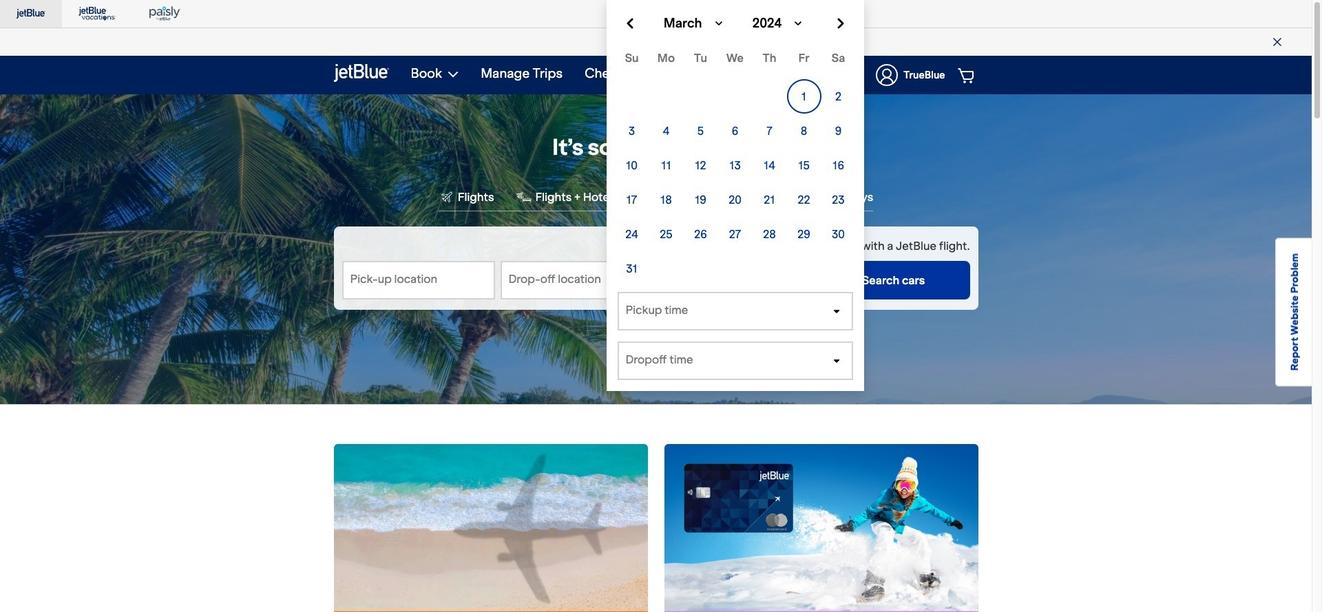 Task type: vqa. For each thing, say whether or not it's contained in the screenshot.
field
yes



Task type: describe. For each thing, give the bounding box(es) containing it.
5 row from the top
[[615, 218, 856, 251]]

jetblue image
[[17, 6, 45, 22]]

1 cell from the left
[[615, 80, 649, 113]]

calendar. application
[[606, 0, 864, 391]]

1 open image from the top
[[830, 304, 843, 318]]

2 cell from the left
[[752, 80, 787, 113]]

shopping cart (empty) image
[[958, 67, 977, 83]]

1 row from the top
[[615, 80, 856, 113]]

3 row from the top
[[615, 149, 856, 182]]

Select a date range. text field
[[660, 268, 810, 298]]

right image
[[828, 11, 853, 36]]

2 row from the top
[[615, 114, 856, 147]]

left image
[[617, 11, 642, 36]]



Task type: locate. For each thing, give the bounding box(es) containing it.
paisly by jetblue image
[[149, 6, 182, 22]]

jetblue vacations image
[[79, 6, 116, 22]]

0 horizontal spatial cell
[[615, 80, 649, 113]]

1 horizontal spatial cell
[[752, 80, 787, 113]]

jetblue image
[[334, 62, 389, 84]]

None field
[[342, 261, 495, 299], [500, 261, 653, 299], [342, 261, 495, 299], [500, 261, 653, 299]]

row
[[615, 80, 856, 113], [615, 114, 856, 147], [615, 149, 856, 182], [615, 183, 856, 216], [615, 218, 856, 251]]

None text field
[[343, 268, 493, 298]]

banner
[[0, 0, 1312, 94]]

open image
[[830, 304, 843, 318], [830, 354, 843, 368]]

close image
[[1273, 38, 1282, 46]]

cell
[[615, 80, 649, 113], [752, 80, 787, 113]]

0 vertical spatial open image
[[830, 304, 843, 318]]

None text field
[[502, 268, 652, 298]]

2 open image from the top
[[830, 354, 843, 368]]

1 vertical spatial open image
[[830, 354, 843, 368]]

navigation
[[400, 56, 978, 94]]

4 row from the top
[[615, 183, 856, 216]]



